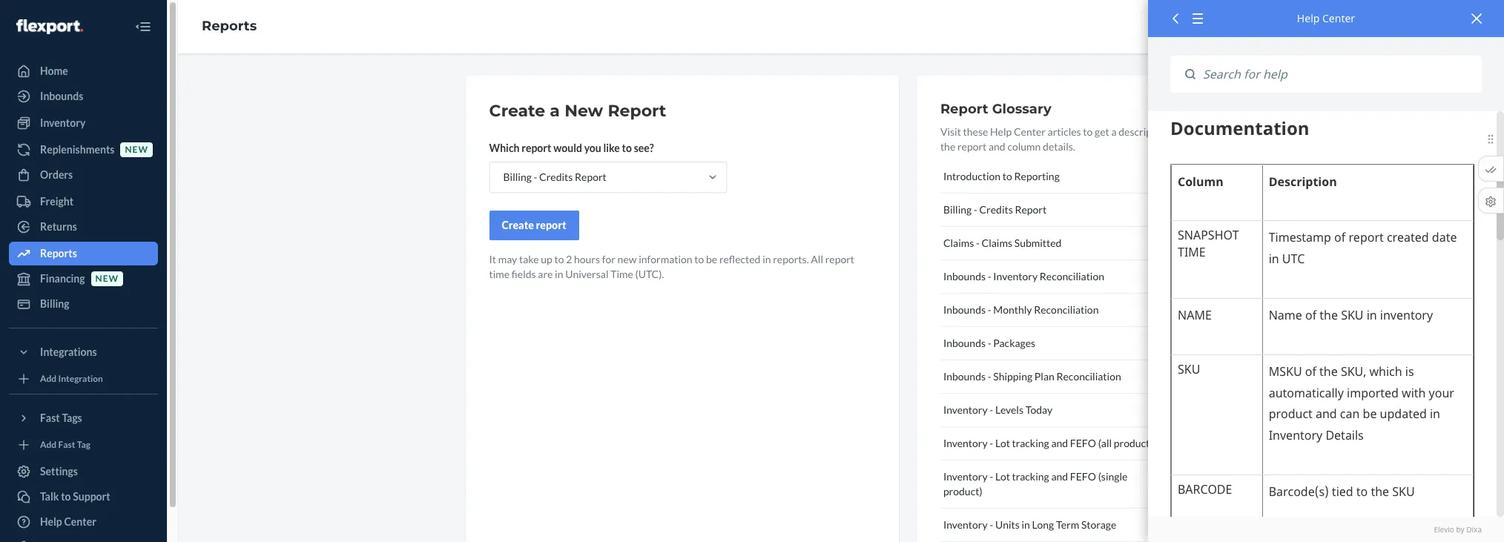 Task type: describe. For each thing, give the bounding box(es) containing it.
articles
[[1048, 125, 1081, 138]]

which report would you like to see?
[[489, 142, 654, 154]]

products)
[[1114, 437, 1158, 449]]

are
[[538, 268, 553, 280]]

0 horizontal spatial billing - credits report
[[503, 171, 607, 183]]

support
[[73, 490, 110, 503]]

0 vertical spatial billing
[[503, 171, 532, 183]]

all
[[811, 253, 823, 266]]

introduction to reporting
[[943, 170, 1060, 182]]

reports inside reports link
[[40, 247, 77, 260]]

information
[[639, 253, 692, 266]]

get
[[1095, 125, 1109, 138]]

billing - credits report inside button
[[943, 203, 1047, 216]]

replenishments
[[40, 143, 115, 156]]

returns link
[[9, 215, 158, 239]]

settings link
[[9, 460, 158, 484]]

(single
[[1098, 470, 1128, 483]]

- for inbounds - packages button
[[988, 337, 991, 349]]

financing
[[40, 272, 85, 285]]

description
[[1119, 125, 1170, 138]]

inventory for inventory - lot tracking and fefo (all products)
[[943, 437, 988, 449]]

inbounds for inbounds - shipping plan reconciliation
[[943, 370, 986, 383]]

universal
[[565, 268, 609, 280]]

like
[[603, 142, 620, 154]]

report inside 'button'
[[536, 219, 566, 231]]

inventory - levels today button
[[940, 394, 1182, 427]]

it may take up to 2 hours for new information to be reflected in reports. all report time fields are in universal time (utc).
[[489, 253, 854, 280]]

column
[[1008, 140, 1041, 153]]

orders link
[[9, 163, 158, 187]]

2 vertical spatial help
[[40, 515, 62, 528]]

inventory - lot tracking and fefo (all products) button
[[940, 427, 1182, 461]]

inventory link
[[9, 111, 158, 135]]

create for create a new report
[[489, 101, 545, 121]]

report up the these
[[940, 101, 988, 117]]

in inside button
[[1022, 518, 1030, 531]]

report down you
[[575, 171, 607, 183]]

inbounds - packages
[[943, 337, 1036, 349]]

new inside the it may take up to 2 hours for new information to be reflected in reports. all report time fields are in universal time (utc).
[[618, 253, 637, 266]]

for
[[602, 253, 616, 266]]

close navigation image
[[134, 18, 152, 36]]

inventory for inventory
[[40, 116, 86, 129]]

1 vertical spatial reports link
[[9, 242, 158, 266]]

create report button
[[489, 211, 579, 240]]

long
[[1032, 518, 1054, 531]]

shipping
[[993, 370, 1033, 383]]

inventory for inventory - levels today
[[943, 403, 988, 416]]

help center link
[[9, 510, 158, 534]]

report inside the it may take up to 2 hours for new information to be reflected in reports. all report time fields are in universal time (utc).
[[825, 253, 854, 266]]

inbounds - inventory reconciliation
[[943, 270, 1104, 283]]

integration
[[58, 373, 103, 385]]

term
[[1056, 518, 1079, 531]]

inbounds for inbounds - packages
[[943, 337, 986, 349]]

- for inbounds - inventory reconciliation button
[[988, 270, 991, 283]]

create report
[[502, 219, 566, 231]]

flexport logo image
[[16, 19, 83, 34]]

inventory - units in long term storage button
[[940, 509, 1182, 542]]

elevio by dixa
[[1434, 524, 1482, 535]]

of
[[1172, 125, 1181, 138]]

product)
[[943, 485, 982, 498]]

it
[[489, 253, 496, 266]]

may
[[498, 253, 517, 266]]

fast inside dropdown button
[[40, 412, 60, 424]]

inventory up monthly
[[993, 270, 1038, 283]]

tags
[[62, 412, 82, 424]]

inbounds for inbounds - inventory reconciliation
[[943, 270, 986, 283]]

(all
[[1098, 437, 1112, 449]]

report left would
[[522, 142, 551, 154]]

Search search field
[[1196, 56, 1482, 93]]

2 claims from the left
[[982, 237, 1012, 249]]

report inside button
[[1015, 203, 1047, 216]]

- down the which report would you like to see?
[[534, 171, 537, 183]]

fast tags button
[[9, 406, 158, 430]]

submitted
[[1014, 237, 1062, 249]]

0 vertical spatial reports
[[202, 18, 257, 34]]

lot for inventory - lot tracking and fefo (all products)
[[995, 437, 1010, 449]]

inbounds - inventory reconciliation button
[[940, 260, 1182, 294]]

details.
[[1043, 140, 1075, 153]]

reconciliation for inbounds - monthly reconciliation
[[1034, 303, 1099, 316]]

and for inventory - lot tracking and fefo (all products)
[[1051, 437, 1068, 449]]

these
[[963, 125, 988, 138]]

returns
[[40, 220, 77, 233]]

integrations button
[[9, 340, 158, 364]]

reports.
[[773, 253, 809, 266]]

1 horizontal spatial help center
[[1297, 11, 1355, 25]]

- for inventory - lot tracking and fefo (single product) button
[[990, 470, 993, 483]]

tracking for (all
[[1012, 437, 1049, 449]]

up
[[541, 253, 552, 266]]

- for the billing - credits report button
[[974, 203, 977, 216]]

and for inventory - lot tracking and fefo (single product)
[[1051, 470, 1068, 483]]

0 vertical spatial credits
[[539, 171, 573, 183]]

to left the be
[[694, 253, 704, 266]]

new
[[565, 101, 603, 121]]

- for inventory - levels today "button"
[[990, 403, 993, 416]]

freight
[[40, 195, 73, 208]]

report inside 'visit these help center articles to get a description of the report and column details.'
[[957, 140, 987, 153]]

2 horizontal spatial center
[[1322, 11, 1355, 25]]

2
[[566, 253, 572, 266]]

freight link
[[9, 190, 158, 214]]

lot for inventory - lot tracking and fefo (single product)
[[995, 470, 1010, 483]]

create for create report
[[502, 219, 534, 231]]

talk to support
[[40, 490, 110, 503]]



Task type: vqa. For each thing, say whether or not it's contained in the screenshot.
4
no



Task type: locate. For each thing, give the bounding box(es) containing it.
credits inside the billing - credits report button
[[979, 203, 1013, 216]]

help center inside help center link
[[40, 515, 96, 528]]

1 tracking from the top
[[1012, 437, 1049, 449]]

inventory - lot tracking and fefo (single product) button
[[940, 461, 1182, 509]]

0 horizontal spatial credits
[[539, 171, 573, 183]]

1 horizontal spatial a
[[1111, 125, 1117, 138]]

which
[[489, 142, 520, 154]]

inventory down the inventory - levels today
[[943, 437, 988, 449]]

1 vertical spatial help
[[990, 125, 1012, 138]]

and down inventory - lot tracking and fefo (all products) button
[[1051, 470, 1068, 483]]

1 vertical spatial in
[[555, 268, 563, 280]]

report up up
[[536, 219, 566, 231]]

time
[[489, 268, 510, 280]]

1 vertical spatial billing - credits report
[[943, 203, 1047, 216]]

0 horizontal spatial a
[[550, 101, 560, 121]]

0 vertical spatial help
[[1297, 11, 1320, 25]]

- for inventory - units in long term storage button
[[990, 518, 993, 531]]

1 vertical spatial center
[[1014, 125, 1046, 138]]

2 vertical spatial new
[[95, 273, 119, 284]]

lot up units
[[995, 470, 1010, 483]]

dixa
[[1466, 524, 1482, 535]]

help up search search field
[[1297, 11, 1320, 25]]

new for financing
[[95, 273, 119, 284]]

fefo for (all
[[1070, 437, 1096, 449]]

2 add from the top
[[40, 439, 57, 451]]

2 vertical spatial in
[[1022, 518, 1030, 531]]

inbounds link
[[9, 85, 158, 108]]

and inside 'visit these help center articles to get a description of the report and column details.'
[[989, 140, 1006, 153]]

1 vertical spatial reports
[[40, 247, 77, 260]]

0 vertical spatial billing - credits report
[[503, 171, 607, 183]]

plan
[[1035, 370, 1055, 383]]

reconciliation down 'claims - claims submitted' button
[[1040, 270, 1104, 283]]

a left new
[[550, 101, 560, 121]]

claims - claims submitted button
[[940, 227, 1182, 260]]

report down the these
[[957, 140, 987, 153]]

create up may
[[502, 219, 534, 231]]

to right "talk"
[[61, 490, 71, 503]]

new up orders link
[[125, 144, 148, 155]]

a
[[550, 101, 560, 121], [1111, 125, 1117, 138]]

2 vertical spatial center
[[64, 515, 96, 528]]

and
[[989, 140, 1006, 153], [1051, 437, 1068, 449], [1051, 470, 1068, 483]]

- for 'claims - claims submitted' button
[[976, 237, 980, 249]]

to left reporting
[[1003, 170, 1012, 182]]

reports
[[202, 18, 257, 34], [40, 247, 77, 260]]

add fast tag
[[40, 439, 90, 451]]

would
[[553, 142, 582, 154]]

and down inventory - levels today "button"
[[1051, 437, 1068, 449]]

claims left "submitted"
[[982, 237, 1012, 249]]

inventory for inventory - lot tracking and fefo (single product)
[[943, 470, 988, 483]]

0 vertical spatial reports link
[[202, 18, 257, 34]]

1 fefo from the top
[[1070, 437, 1096, 449]]

fefo for (single
[[1070, 470, 1096, 483]]

and left column
[[989, 140, 1006, 153]]

0 vertical spatial reconciliation
[[1040, 270, 1104, 283]]

orders
[[40, 168, 73, 181]]

1 horizontal spatial in
[[763, 253, 771, 266]]

reconciliation down inbounds - packages button
[[1057, 370, 1121, 383]]

- down introduction at the top
[[974, 203, 977, 216]]

1 vertical spatial new
[[618, 253, 637, 266]]

fields
[[512, 268, 536, 280]]

0 vertical spatial tracking
[[1012, 437, 1049, 449]]

help down report glossary
[[990, 125, 1012, 138]]

inbounds - packages button
[[940, 327, 1182, 360]]

claims - claims submitted
[[943, 237, 1062, 249]]

home
[[40, 65, 68, 77]]

create
[[489, 101, 545, 121], [502, 219, 534, 231]]

2 horizontal spatial billing
[[943, 203, 972, 216]]

inventory - lot tracking and fefo (all products)
[[943, 437, 1158, 449]]

fefo left (all
[[1070, 437, 1096, 449]]

to inside 'visit these help center articles to get a description of the report and column details.'
[[1083, 125, 1093, 138]]

elevio by dixa link
[[1170, 524, 1482, 535]]

0 horizontal spatial reports link
[[9, 242, 158, 266]]

take
[[519, 253, 539, 266]]

reports link
[[202, 18, 257, 34], [9, 242, 158, 266]]

billing inside billing link
[[40, 297, 69, 310]]

0 vertical spatial create
[[489, 101, 545, 121]]

billing - credits report button
[[940, 194, 1182, 227]]

- inside 'button'
[[988, 370, 991, 383]]

create up which
[[489, 101, 545, 121]]

in left long
[[1022, 518, 1030, 531]]

2 vertical spatial billing
[[40, 297, 69, 310]]

inbounds - monthly reconciliation
[[943, 303, 1099, 316]]

units
[[995, 518, 1020, 531]]

inventory for inventory - units in long term storage
[[943, 518, 988, 531]]

lot inside inventory - lot tracking and fefo (single product)
[[995, 470, 1010, 483]]

inbounds down inbounds - packages
[[943, 370, 986, 383]]

billing down "financing"
[[40, 297, 69, 310]]

1 horizontal spatial center
[[1014, 125, 1046, 138]]

1 claims from the left
[[943, 237, 974, 249]]

a right the 'get'
[[1111, 125, 1117, 138]]

levels
[[995, 403, 1024, 416]]

new for replenishments
[[125, 144, 148, 155]]

help center up search search field
[[1297, 11, 1355, 25]]

storage
[[1081, 518, 1116, 531]]

tracking
[[1012, 437, 1049, 449], [1012, 470, 1049, 483]]

reflected
[[719, 253, 761, 266]]

inventory inside "button"
[[943, 403, 988, 416]]

- inside "button"
[[990, 403, 993, 416]]

help center down talk to support
[[40, 515, 96, 528]]

fast tags
[[40, 412, 82, 424]]

help inside 'visit these help center articles to get a description of the report and column details.'
[[990, 125, 1012, 138]]

help down "talk"
[[40, 515, 62, 528]]

0 vertical spatial add
[[40, 373, 57, 385]]

inventory inside button
[[943, 518, 988, 531]]

inventory - units in long term storage
[[943, 518, 1116, 531]]

tracking for (single
[[1012, 470, 1049, 483]]

report glossary
[[940, 101, 1052, 117]]

see?
[[634, 142, 654, 154]]

create inside create report 'button'
[[502, 219, 534, 231]]

and inside inventory - lot tracking and fefo (single product)
[[1051, 470, 1068, 483]]

- down claims - claims submitted
[[988, 270, 991, 283]]

1 vertical spatial reconciliation
[[1034, 303, 1099, 316]]

- left shipping
[[988, 370, 991, 383]]

inbounds down home
[[40, 90, 83, 102]]

visit
[[940, 125, 961, 138]]

visit these help center articles to get a description of the report and column details.
[[940, 125, 1181, 153]]

inventory inside inventory - lot tracking and fefo (single product)
[[943, 470, 988, 483]]

(utc).
[[635, 268, 664, 280]]

2 horizontal spatial help
[[1297, 11, 1320, 25]]

billing down which
[[503, 171, 532, 183]]

billing down introduction at the top
[[943, 203, 972, 216]]

to left 2
[[554, 253, 564, 266]]

help center
[[1297, 11, 1355, 25], [40, 515, 96, 528]]

in left reports.
[[763, 253, 771, 266]]

claims down introduction at the top
[[943, 237, 974, 249]]

reconciliation for inbounds - inventory reconciliation
[[1040, 270, 1104, 283]]

2 fefo from the top
[[1070, 470, 1096, 483]]

1 vertical spatial create
[[502, 219, 534, 231]]

1 vertical spatial add
[[40, 439, 57, 451]]

1 horizontal spatial credits
[[979, 203, 1013, 216]]

by
[[1456, 524, 1465, 535]]

inbounds - shipping plan reconciliation
[[943, 370, 1121, 383]]

inbounds down claims - claims submitted
[[943, 270, 986, 283]]

lot
[[995, 437, 1010, 449], [995, 470, 1010, 483]]

2 horizontal spatial in
[[1022, 518, 1030, 531]]

0 horizontal spatial claims
[[943, 237, 974, 249]]

0 vertical spatial a
[[550, 101, 560, 121]]

- left units
[[990, 518, 993, 531]]

1 horizontal spatial reports
[[202, 18, 257, 34]]

0 horizontal spatial new
[[95, 273, 119, 284]]

- inside inventory - lot tracking and fefo (single product)
[[990, 470, 993, 483]]

tracking down "today"
[[1012, 437, 1049, 449]]

fefo
[[1070, 437, 1096, 449], [1070, 470, 1096, 483]]

to right like
[[622, 142, 632, 154]]

inbounds up inbounds - packages
[[943, 303, 986, 316]]

0 vertical spatial help center
[[1297, 11, 1355, 25]]

1 horizontal spatial new
[[125, 144, 148, 155]]

1 vertical spatial help center
[[40, 515, 96, 528]]

- left levels
[[990, 403, 993, 416]]

1 horizontal spatial claims
[[982, 237, 1012, 249]]

new
[[125, 144, 148, 155], [618, 253, 637, 266], [95, 273, 119, 284]]

0 horizontal spatial help center
[[40, 515, 96, 528]]

inventory
[[40, 116, 86, 129], [993, 270, 1038, 283], [943, 403, 988, 416], [943, 437, 988, 449], [943, 470, 988, 483], [943, 518, 988, 531]]

billing link
[[9, 292, 158, 316]]

inbounds for inbounds - monthly reconciliation
[[943, 303, 986, 316]]

add for add fast tag
[[40, 439, 57, 451]]

reconciliation inside 'button'
[[1057, 370, 1121, 383]]

settings
[[40, 465, 78, 478]]

introduction
[[943, 170, 1001, 182]]

lot down the inventory - levels today
[[995, 437, 1010, 449]]

packages
[[993, 337, 1036, 349]]

center up column
[[1014, 125, 1046, 138]]

add integration
[[40, 373, 103, 385]]

reconciliation down inbounds - inventory reconciliation button
[[1034, 303, 1099, 316]]

add up settings
[[40, 439, 57, 451]]

a inside 'visit these help center articles to get a description of the report and column details.'
[[1111, 125, 1117, 138]]

1 vertical spatial fast
[[58, 439, 75, 451]]

talk to support button
[[9, 485, 158, 509]]

1 vertical spatial lot
[[995, 470, 1010, 483]]

report right all
[[825, 253, 854, 266]]

inventory - lot tracking and fefo (single product)
[[943, 470, 1128, 498]]

0 vertical spatial in
[[763, 253, 771, 266]]

1 add from the top
[[40, 373, 57, 385]]

1 vertical spatial billing
[[943, 203, 972, 216]]

fast left tag
[[58, 439, 75, 451]]

new up time
[[618, 253, 637, 266]]

inventory up replenishments
[[40, 116, 86, 129]]

1 vertical spatial credits
[[979, 203, 1013, 216]]

0 vertical spatial new
[[125, 144, 148, 155]]

1 horizontal spatial billing - credits report
[[943, 203, 1047, 216]]

add inside add integration 'link'
[[40, 373, 57, 385]]

to inside introduction to reporting button
[[1003, 170, 1012, 182]]

credits down introduction to reporting
[[979, 203, 1013, 216]]

credits down would
[[539, 171, 573, 183]]

create a new report
[[489, 101, 666, 121]]

- for inventory - lot tracking and fefo (all products) button
[[990, 437, 993, 449]]

reporting
[[1014, 170, 1060, 182]]

to inside talk to support button
[[61, 490, 71, 503]]

inbounds left packages
[[943, 337, 986, 349]]

billing inside the billing - credits report button
[[943, 203, 972, 216]]

add left integration
[[40, 373, 57, 385]]

0 horizontal spatial help
[[40, 515, 62, 528]]

inventory up 'product)'
[[943, 470, 988, 483]]

new up billing link
[[95, 273, 119, 284]]

today
[[1026, 403, 1053, 416]]

center
[[1322, 11, 1355, 25], [1014, 125, 1046, 138], [64, 515, 96, 528]]

in right are
[[555, 268, 563, 280]]

home link
[[9, 59, 158, 83]]

- left monthly
[[988, 303, 991, 316]]

1 vertical spatial a
[[1111, 125, 1117, 138]]

0 vertical spatial center
[[1322, 11, 1355, 25]]

1 horizontal spatial help
[[990, 125, 1012, 138]]

inventory left levels
[[943, 403, 988, 416]]

center down talk to support button
[[64, 515, 96, 528]]

1 vertical spatial fefo
[[1070, 470, 1096, 483]]

add inside add fast tag link
[[40, 439, 57, 451]]

2 vertical spatial and
[[1051, 470, 1068, 483]]

2 vertical spatial reconciliation
[[1057, 370, 1121, 383]]

add fast tag link
[[9, 436, 158, 454]]

0 vertical spatial fefo
[[1070, 437, 1096, 449]]

inventory - levels today
[[943, 403, 1053, 416]]

elevio
[[1434, 524, 1454, 535]]

center inside 'visit these help center articles to get a description of the report and column details.'
[[1014, 125, 1046, 138]]

1 horizontal spatial reports link
[[202, 18, 257, 34]]

help
[[1297, 11, 1320, 25], [990, 125, 1012, 138], [40, 515, 62, 528]]

the
[[940, 140, 955, 153]]

add integration link
[[9, 370, 158, 388]]

inventory down 'product)'
[[943, 518, 988, 531]]

be
[[706, 253, 717, 266]]

you
[[584, 142, 601, 154]]

introduction to reporting button
[[940, 160, 1182, 194]]

report up the see?
[[608, 101, 666, 121]]

0 vertical spatial fast
[[40, 412, 60, 424]]

tracking down inventory - lot tracking and fefo (all products)
[[1012, 470, 1049, 483]]

in
[[763, 253, 771, 266], [555, 268, 563, 280], [1022, 518, 1030, 531]]

1 vertical spatial tracking
[[1012, 470, 1049, 483]]

0 horizontal spatial reports
[[40, 247, 77, 260]]

0 horizontal spatial in
[[555, 268, 563, 280]]

- up inventory - units in long term storage
[[990, 470, 993, 483]]

1 lot from the top
[[995, 437, 1010, 449]]

0 vertical spatial lot
[[995, 437, 1010, 449]]

1 vertical spatial and
[[1051, 437, 1068, 449]]

center up search search field
[[1322, 11, 1355, 25]]

2 lot from the top
[[995, 470, 1010, 483]]

time
[[611, 268, 633, 280]]

- for inbounds - monthly reconciliation button
[[988, 303, 991, 316]]

add
[[40, 373, 57, 385], [40, 439, 57, 451]]

tracking inside inventory - lot tracking and fefo (single product)
[[1012, 470, 1049, 483]]

report down reporting
[[1015, 203, 1047, 216]]

2 horizontal spatial new
[[618, 253, 637, 266]]

1 horizontal spatial billing
[[503, 171, 532, 183]]

add for add integration
[[40, 373, 57, 385]]

2 tracking from the top
[[1012, 470, 1049, 483]]

- left packages
[[988, 337, 991, 349]]

0 vertical spatial and
[[989, 140, 1006, 153]]

fast left tags
[[40, 412, 60, 424]]

glossary
[[992, 101, 1052, 117]]

0 horizontal spatial billing
[[40, 297, 69, 310]]

- up the inbounds - inventory reconciliation
[[976, 237, 980, 249]]

0 horizontal spatial center
[[64, 515, 96, 528]]

fefo inside inventory - lot tracking and fefo (single product)
[[1070, 470, 1096, 483]]

billing - credits report down introduction to reporting
[[943, 203, 1047, 216]]

to left the 'get'
[[1083, 125, 1093, 138]]

- for inbounds - shipping plan reconciliation 'button' at right
[[988, 370, 991, 383]]

monthly
[[993, 303, 1032, 316]]

talk
[[40, 490, 59, 503]]

fefo left (single
[[1070, 470, 1096, 483]]

inbounds for inbounds
[[40, 90, 83, 102]]

inbounds inside 'button'
[[943, 370, 986, 383]]

billing - credits report down would
[[503, 171, 607, 183]]

- down the inventory - levels today
[[990, 437, 993, 449]]



